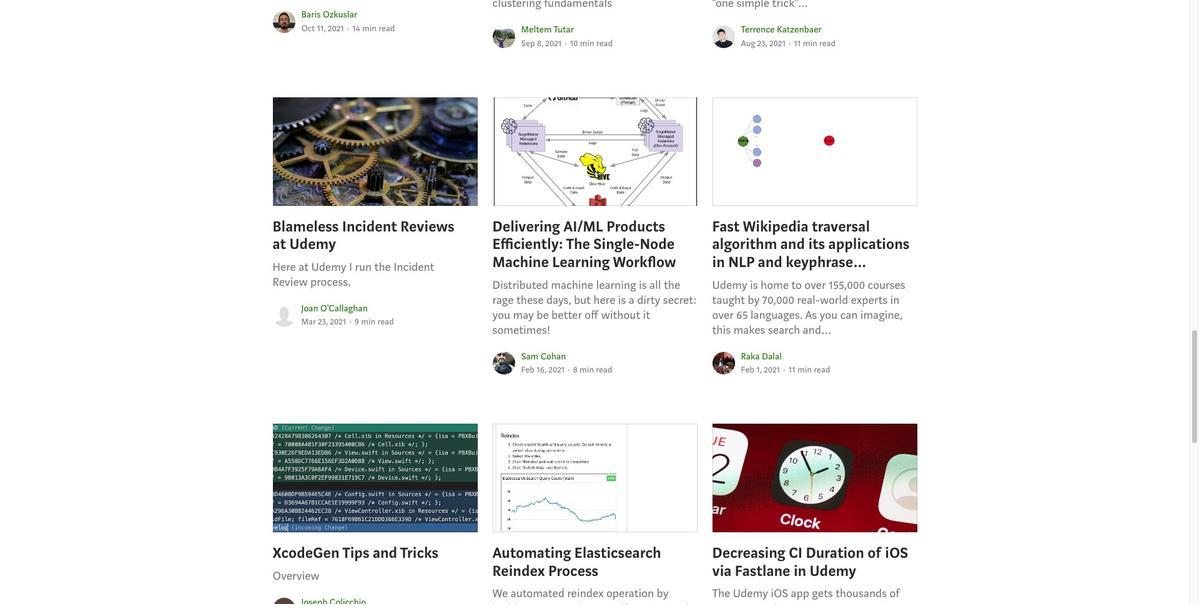 Task type: locate. For each thing, give the bounding box(es) containing it.
1 horizontal spatial feb
[[741, 365, 755, 376]]

0 vertical spatial 23,
[[758, 38, 768, 49]]

oct 11, 2021
[[301, 23, 344, 34]]

here
[[594, 293, 616, 308]]

1 vertical spatial a
[[536, 602, 541, 605]]

feb for fast wikipedia traversal algorithm and its applications in nlp and keyphrase extraction
[[741, 365, 755, 376]]

the right all
[[664, 278, 681, 293]]

0 vertical spatial in
[[713, 253, 725, 272]]

11 min read image down search and…
[[789, 365, 831, 376]]

secret:
[[663, 293, 697, 308]]

is left all
[[639, 278, 647, 293]]

may
[[513, 308, 534, 323]]

0 horizontal spatial the
[[375, 260, 391, 275]]

a left dirty
[[629, 293, 635, 308]]

in inside "udemy is home to over 155,000 courses taught by 70,000 real-world experts in over 65 languages. as you can imagine, this makes search and…"
[[891, 293, 900, 308]]

in
[[713, 253, 725, 272], [891, 293, 900, 308]]

sometimes!
[[493, 323, 551, 338]]

2021 down cohan
[[549, 365, 565, 376]]

1 vertical spatial the
[[713, 587, 731, 602]]

but
[[574, 293, 591, 308]]

you
[[493, 308, 511, 323], [820, 308, 838, 323]]

udemy
[[311, 260, 347, 275], [713, 278, 748, 293], [733, 587, 768, 602]]

incident down the reviews at left
[[394, 260, 435, 275]]

review process.
[[273, 275, 351, 290]]

9 min read image
[[355, 317, 394, 328]]

0 horizontal spatial feb
[[521, 365, 535, 376]]

gets
[[812, 587, 833, 602]]

over right "to"
[[805, 278, 826, 293]]

xcodegen
[[273, 544, 340, 564]]

the inside delivering ai/ml products efficiently: the single-node machine learning workflow distributed machine learning is all the rage these days, but here is a dirty secret: you may be better off without it sometimes!
[[664, 278, 681, 293]]

sam cohan link
[[521, 351, 566, 363]]

23, for joan
[[318, 317, 328, 328]]

ios left it
[[771, 587, 789, 602]]

is right it
[[803, 602, 811, 605]]

katzenbaer
[[777, 24, 822, 36]]

feb 16, 2021
[[521, 365, 565, 376]]

is
[[639, 278, 647, 293], [750, 278, 758, 293], [618, 293, 626, 308], [803, 602, 811, 605]]

1 horizontal spatial by
[[748, 293, 760, 308]]

8 min read image
[[573, 365, 613, 376]]

0 vertical spatial of
[[868, 544, 882, 564]]

sam cohan
[[521, 351, 566, 363]]

0 horizontal spatial a
[[536, 602, 541, 605]]

1 vertical spatial the
[[664, 278, 681, 293]]

0 vertical spatial ios
[[886, 544, 909, 564]]

it
[[793, 602, 800, 605]]

a inside the automating elasticsearch reindex process we automated reindex operation by building a cross-cluster self-service too
[[536, 602, 541, 605]]

is left home
[[750, 278, 758, 293]]

baris ozkuslar
[[301, 9, 357, 21]]

2 you from the left
[[820, 308, 838, 323]]

0 vertical spatial udemy
[[311, 260, 347, 275]]

feb 1, 2021
[[741, 365, 781, 376]]

2021 down ozkuslar
[[328, 23, 344, 34]]

1 horizontal spatial the
[[713, 587, 731, 602]]

so
[[814, 602, 825, 605]]

a
[[629, 293, 635, 308], [536, 602, 541, 605]]

this
[[713, 323, 731, 338]]

0 horizontal spatial you
[[493, 308, 511, 323]]

sep
[[521, 38, 535, 49]]

over left the 65
[[713, 308, 734, 323]]

incident up "run"
[[342, 217, 397, 237]]

ci
[[789, 544, 803, 564]]

of right duration
[[868, 544, 882, 564]]

feb left 16,
[[521, 365, 535, 376]]

in inside fast wikipedia traversal algorithm and its applications in nlp and keyphrase extraction
[[713, 253, 725, 272]]

go to the profile of terrence katzenbaer image
[[713, 26, 735, 48]]

building
[[493, 602, 533, 605]]

by inside "udemy is home to over 155,000 courses taught by 70,000 real-world experts in over 65 languages. as you can imagine, this makes search and…"
[[748, 293, 760, 308]]

to
[[792, 278, 802, 293]]

baris ozkuslar link
[[301, 9, 357, 21]]

2021 right the 1, at the right bottom
[[764, 365, 781, 376]]

1 horizontal spatial the
[[664, 278, 681, 293]]

0 vertical spatial a
[[629, 293, 635, 308]]

nlp
[[729, 253, 755, 272]]

and tricks
[[373, 544, 439, 564]]

2021 down joan o'callaghan link
[[330, 317, 346, 328]]

here
[[273, 260, 296, 275]]

1 you from the left
[[493, 308, 511, 323]]

the inside blameless incident reviews at udemy here at udemy i run the incident review process.
[[375, 260, 391, 275]]

joan o'callaghan
[[301, 303, 368, 315]]

0 horizontal spatial in
[[713, 253, 725, 272]]

of
[[868, 544, 882, 564], [890, 587, 900, 602]]

baris
[[301, 9, 321, 21]]

23, right aug
[[758, 38, 768, 49]]

you left may
[[493, 308, 511, 323]]

dirty
[[637, 293, 661, 308]]

we
[[493, 587, 508, 602]]

the down via at the bottom of page
[[713, 587, 731, 602]]

learning
[[596, 278, 636, 293]]

udemy down nlp in the right of the page
[[713, 278, 748, 293]]

oct
[[301, 23, 315, 34]]

real-
[[797, 293, 820, 308]]

10 min read image
[[570, 38, 613, 49]]

in right experts
[[891, 293, 900, 308]]

you right as
[[820, 308, 838, 323]]

go to the profile of joan o'callaghan image
[[273, 305, 295, 327]]

1 horizontal spatial a
[[629, 293, 635, 308]]

1 vertical spatial 11 min read image
[[789, 365, 831, 376]]

meltem tutar
[[521, 24, 574, 36]]

be
[[537, 308, 549, 323]]

important
[[828, 602, 878, 605]]

via
[[713, 562, 732, 581]]

0 horizontal spatial the
[[566, 235, 590, 255]]

off
[[585, 308, 599, 323]]

products
[[607, 217, 665, 237]]

1 horizontal spatial 23,
[[758, 38, 768, 49]]

and
[[781, 235, 805, 255], [758, 253, 783, 272]]

the right "run"
[[375, 260, 391, 275]]

incident
[[342, 217, 397, 237], [394, 260, 435, 275]]

reindex process
[[493, 562, 599, 581]]

the left single-
[[566, 235, 590, 255]]

65
[[737, 308, 748, 323]]

operation
[[607, 587, 654, 602]]

2 feb from the left
[[741, 365, 755, 376]]

terrence katzenbaer
[[741, 24, 822, 36]]

0 horizontal spatial 23,
[[318, 317, 328, 328]]

0 vertical spatial the
[[375, 260, 391, 275]]

2021 for ozkuslar
[[328, 23, 344, 34]]

single-
[[594, 235, 640, 255]]

at udemy
[[273, 235, 336, 255]]

udemy inside decreasing ci duration of ios via fastlane in udemy the udemy ios app gets thousands of users every day. it is so important tha
[[733, 587, 768, 602]]

2021
[[328, 23, 344, 34], [546, 38, 562, 49], [770, 38, 786, 49], [330, 317, 346, 328], [549, 365, 565, 376], [764, 365, 781, 376]]

1 vertical spatial udemy
[[713, 278, 748, 293]]

a left cross-
[[536, 602, 541, 605]]

the
[[566, 235, 590, 255], [713, 587, 731, 602]]

0 horizontal spatial over
[[713, 308, 734, 323]]

1 vertical spatial incident
[[394, 260, 435, 275]]

in udemy
[[794, 562, 857, 581]]

1 horizontal spatial in
[[891, 293, 900, 308]]

ios up thousands
[[886, 544, 909, 564]]

11 min read image for katzenbaer
[[794, 38, 836, 49]]

by down extraction
[[748, 293, 760, 308]]

feb left the 1, at the right bottom
[[741, 365, 755, 376]]

reindex
[[568, 587, 604, 602]]

decreasing
[[713, 544, 786, 564]]

0 horizontal spatial by
[[657, 587, 669, 602]]

16,
[[537, 365, 547, 376]]

keyphrase
[[786, 253, 854, 272]]

in left nlp in the right of the page
[[713, 253, 725, 272]]

0 vertical spatial 11 min read image
[[794, 38, 836, 49]]

0 vertical spatial by
[[748, 293, 760, 308]]

2021 down terrence katzenbaer
[[770, 38, 786, 49]]

fastlane
[[735, 562, 791, 581]]

1 feb from the left
[[521, 365, 535, 376]]

node
[[640, 235, 675, 255]]

terrence katzenbaer link
[[741, 24, 822, 36]]

udemy down fastlane
[[733, 587, 768, 602]]

2021 for cohan
[[549, 365, 565, 376]]

raka dalal link
[[741, 351, 782, 363]]

2 vertical spatial udemy
[[733, 587, 768, 602]]

app
[[791, 587, 810, 602]]

sam
[[521, 351, 539, 363]]

applications
[[829, 235, 910, 255]]

0 vertical spatial over
[[805, 278, 826, 293]]

1 horizontal spatial you
[[820, 308, 838, 323]]

1 horizontal spatial of
[[890, 587, 900, 602]]

2021 right 8,
[[546, 38, 562, 49]]

wikipedia
[[743, 217, 809, 237]]

1 vertical spatial by
[[657, 587, 669, 602]]

ai/ml
[[564, 217, 603, 237]]

by right 'operation'
[[657, 587, 669, 602]]

23, right mar
[[318, 317, 328, 328]]

11 min read image down katzenbaer
[[794, 38, 836, 49]]

of right thousands
[[890, 587, 900, 602]]

udemy left the i
[[311, 260, 347, 275]]

1 vertical spatial ios
[[771, 587, 789, 602]]

1 vertical spatial 23,
[[318, 317, 328, 328]]

0 vertical spatial the
[[566, 235, 590, 255]]

70,000
[[763, 293, 795, 308]]

0 horizontal spatial ios
[[771, 587, 789, 602]]

1 vertical spatial in
[[891, 293, 900, 308]]

11 min read image
[[794, 38, 836, 49], [789, 365, 831, 376]]

thousands
[[836, 587, 887, 602]]

23, for terrence
[[758, 38, 768, 49]]



Task type: vqa. For each thing, say whether or not it's contained in the screenshot.
Sign in
no



Task type: describe. For each thing, give the bounding box(es) containing it.
11,
[[317, 23, 326, 34]]

automating
[[493, 544, 571, 564]]

mar
[[301, 317, 316, 328]]

1 horizontal spatial over
[[805, 278, 826, 293]]

distributed
[[493, 278, 549, 293]]

world
[[820, 293, 849, 308]]

all
[[650, 278, 661, 293]]

service
[[632, 602, 667, 605]]

machine
[[493, 253, 549, 272]]

udemy is home to over 155,000 courses taught by 70,000 real-world experts in over 65 languages. as you can imagine, this makes search and…
[[713, 278, 906, 338]]

udemy inside blameless incident reviews at udemy here at udemy i run the incident review process.
[[311, 260, 347, 275]]

decreasing ci duration of ios via fastlane in udemy the udemy ios app gets thousands of users every day. it is so important tha
[[713, 544, 909, 605]]

1 horizontal spatial ios
[[886, 544, 909, 564]]

learning workflow
[[552, 253, 676, 272]]

it
[[643, 308, 651, 323]]

every
[[741, 602, 768, 605]]

cohan
[[541, 351, 566, 363]]

go to the profile of baris ozkuslar image
[[273, 11, 295, 33]]

feb for delivering ai/ml products efficiently: the single-node machine learning workflow
[[521, 365, 535, 376]]

tutar
[[554, 24, 574, 36]]

14 min read image
[[353, 23, 395, 34]]

1 vertical spatial over
[[713, 308, 734, 323]]

cluster
[[574, 602, 607, 605]]

terrence
[[741, 24, 775, 36]]

without
[[602, 308, 641, 323]]

mar 23, 2021
[[301, 317, 346, 328]]

dalal
[[762, 351, 782, 363]]

the inside decreasing ci duration of ios via fastlane in udemy the udemy ios app gets thousands of users every day. it is so important tha
[[713, 587, 731, 602]]

sep 8, 2021
[[521, 38, 562, 49]]

makes
[[734, 323, 766, 338]]

11 min read image for dalal
[[789, 365, 831, 376]]

xcodegen tips and tricks overview
[[273, 544, 439, 584]]

fast
[[713, 217, 740, 237]]

these
[[517, 293, 544, 308]]

by inside the automating elasticsearch reindex process we automated reindex operation by building a cross-cluster self-service too
[[657, 587, 669, 602]]

delivering
[[493, 217, 560, 237]]

as
[[805, 308, 817, 323]]

duration
[[806, 544, 865, 564]]

fast wikipedia traversal algorithm and its applications in nlp and keyphrase extraction
[[713, 217, 910, 290]]

algorithm
[[713, 235, 777, 255]]

and up home
[[758, 253, 783, 272]]

taught
[[713, 293, 745, 308]]

automated
[[511, 587, 565, 602]]

rage
[[493, 293, 514, 308]]

blameless
[[273, 217, 339, 237]]

experts
[[851, 293, 888, 308]]

the inside delivering ai/ml products efficiently: the single-node machine learning workflow distributed machine learning is all the rage these days, but here is a dirty secret: you may be better off without it sometimes!
[[566, 235, 590, 255]]

aug
[[741, 38, 756, 49]]

delivering ai/ml products efficiently: the single-node machine learning workflow distributed machine learning is all the rage these days, but here is a dirty secret: you may be better off without it sometimes!
[[493, 217, 697, 338]]

day.
[[771, 602, 790, 605]]

joan o'callaghan link
[[301, 303, 368, 315]]

traversal
[[812, 217, 870, 237]]

raka dalal
[[741, 351, 782, 363]]

imagine,
[[861, 308, 903, 323]]

0 vertical spatial incident
[[342, 217, 397, 237]]

go to the profile of meltem tutar image
[[493, 26, 515, 48]]

users
[[713, 602, 739, 605]]

go to the profile of raka dalal image
[[713, 353, 735, 375]]

2021 for katzenbaer
[[770, 38, 786, 49]]

and left its on the top of the page
[[781, 235, 805, 255]]

home
[[761, 278, 789, 293]]

8,
[[537, 38, 544, 49]]

languages.
[[751, 308, 803, 323]]

2021 for tutar
[[546, 38, 562, 49]]

is inside decreasing ci duration of ios via fastlane in udemy the udemy ios app gets thousands of users every day. it is so important tha
[[803, 602, 811, 605]]

1 vertical spatial of
[[890, 587, 900, 602]]

self-
[[610, 602, 632, 605]]

days,
[[547, 293, 571, 308]]

o'callaghan
[[321, 303, 368, 315]]

you inside "udemy is home to over 155,000 courses taught by 70,000 real-world experts in over 65 languages. as you can imagine, this makes search and…"
[[820, 308, 838, 323]]

you inside delivering ai/ml products efficiently: the single-node machine learning workflow distributed machine learning is all the rage these days, but here is a dirty secret: you may be better off without it sometimes!
[[493, 308, 511, 323]]

better
[[552, 308, 582, 323]]

udemy inside "udemy is home to over 155,000 courses taught by 70,000 real-world experts in over 65 languages. as you can imagine, this makes search and…"
[[713, 278, 748, 293]]

is right here
[[618, 293, 626, 308]]

raka
[[741, 351, 760, 363]]

go to the profile of sam cohan image
[[493, 353, 515, 375]]

2021 for dalal
[[764, 365, 781, 376]]

extraction
[[713, 271, 781, 290]]

is inside "udemy is home to over 155,000 courses taught by 70,000 real-world experts in over 65 languages. as you can imagine, this makes search and…"
[[750, 278, 758, 293]]

ozkuslar
[[323, 9, 357, 21]]

overview
[[273, 569, 320, 584]]

a inside delivering ai/ml products efficiently: the single-node machine learning workflow distributed machine learning is all the rage these days, but here is a dirty secret: you may be better off without it sometimes!
[[629, 293, 635, 308]]

efficiently:
[[493, 235, 563, 255]]

courses
[[868, 278, 906, 293]]

meltem
[[521, 24, 552, 36]]

its
[[809, 235, 825, 255]]

cross-
[[544, 602, 574, 605]]

reviews
[[401, 217, 455, 237]]

0 horizontal spatial of
[[868, 544, 882, 564]]

aug 23, 2021
[[741, 38, 786, 49]]

automating elasticsearch reindex process we automated reindex operation by building a cross-cluster self-service too
[[493, 544, 689, 605]]

machine
[[551, 278, 594, 293]]

155,000
[[829, 278, 866, 293]]

1,
[[757, 365, 762, 376]]

2021 for o'callaghan
[[330, 317, 346, 328]]



